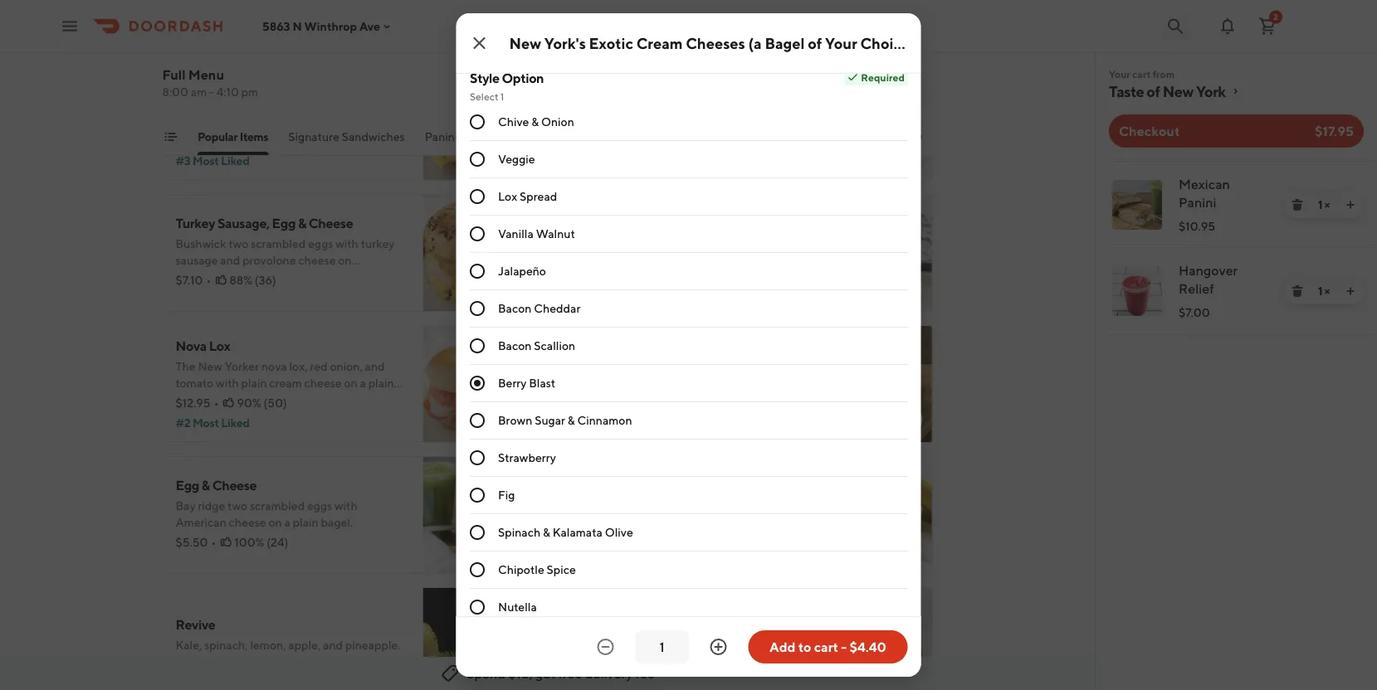 Task type: vqa. For each thing, say whether or not it's contained in the screenshot.
the York at top right
yes



Task type: describe. For each thing, give the bounding box(es) containing it.
add button for t. bacon, egg & cheese
[[488, 144, 531, 171]]

scallion
[[534, 339, 575, 353]]

chive & onion
[[498, 115, 574, 129]]

signature
[[288, 130, 339, 144]]

& inside t. bacon, egg & cheese williamsburg two scrambled eggs with turkey bacon and swiss cheese on everything bagel.
[[256, 76, 264, 92]]

popular for popular items
[[197, 130, 237, 144]]

sugar
[[534, 414, 565, 428]]

1 horizontal spatial bagels
[[635, 625, 674, 641]]

spreads
[[530, 130, 572, 144]]

pm
[[241, 85, 258, 99]]

plain inside egg & cheese bay ridge two scrambled eggs with american cheese on a plain bagel.
[[293, 516, 319, 530]]

Nutella radio
[[469, 600, 484, 615]]

two inside dumbo philadelphia steak with two scrambled eggs and american cheese on a plain bagel.
[[733, 98, 753, 111]]

pastrami, egg & cheese image
[[815, 457, 933, 574]]

delivery
[[585, 666, 633, 682]]

popular items the most commonly ordered items and dishes from this store
[[162, 10, 479, 48]]

cheese for turkey sausage, egg & cheese bushwick two scrambled eggs with turkey sausage and provolone cheese on everything bagel.
[[309, 215, 353, 231]]

items for popular items the most commonly ordered items and dishes from this store
[[228, 10, 274, 32]]

choice) inside dialog
[[860, 34, 915, 52]]

$7.10 • for turkey sausage, egg & cheese
[[176, 274, 211, 287]]

cart inside button
[[814, 640, 838, 655]]

on inside egg & cheese bay ridge two scrambled eggs with american cheese on a plain bagel.
[[269, 516, 282, 530]]

mexican panini image
[[1112, 180, 1162, 230]]

style option select 1
[[469, 70, 543, 102]]

store
[[453, 34, 479, 48]]

add for turkey sausage, egg & cheese
[[498, 282, 521, 296]]

94% (52)
[[624, 134, 671, 148]]

eggs for sausage,
[[308, 237, 333, 251]]

bagel. inside turkey sausage, egg & cheese bushwick two scrambled eggs with turkey sausage and provolone cheese on everything bagel.
[[234, 270, 267, 284]]

1 vertical spatial choice)
[[861, 232, 907, 248]]

steak, egg & cheese image
[[815, 63, 933, 181]]

1 vertical spatial your
[[1109, 68, 1130, 80]]

boar's
[[652, 499, 684, 513]]

nutella
[[498, 601, 537, 614]]

close new york's exotic cream cheeses (a bagel of your choice) image
[[469, 33, 489, 53]]

add to cart - $4.40
[[770, 640, 887, 655]]

of inside dialog
[[808, 34, 822, 52]]

taste of new york link
[[1109, 81, 1364, 101]]

dumbo
[[567, 98, 607, 111]]

• for 86%
[[601, 536, 606, 550]]

sausage,
[[217, 215, 270, 231]]

scrambled for brooklynite
[[590, 516, 645, 530]]

cheese inside 'the brooklynite boar's head pastrami with two scrambled eggs and provolone cheese on a rye bagel.'
[[752, 516, 790, 530]]

(50)
[[264, 396, 287, 410]]

bushwick
[[176, 237, 226, 251]]

manhattan lunch (tony specials) button
[[804, 129, 979, 155]]

get
[[535, 666, 556, 682]]

egg for bacon,
[[230, 76, 253, 92]]

spinach,
[[204, 639, 248, 652]]

spinach & kalamata olive
[[498, 526, 633, 540]]

(52)
[[649, 134, 671, 148]]

Vanilla Walnut radio
[[469, 227, 484, 242]]

bacon,
[[187, 76, 227, 92]]

• for 88%
[[206, 274, 211, 287]]

relief
[[1179, 281, 1214, 297]]

$8.25 for the brooklynite boar's head pastrami with two scrambled eggs and provolone cheese on a rye bagel.
[[567, 536, 598, 550]]

new york's exotic cream cheeses (a bagel of your choice) inside dialog
[[509, 34, 915, 52]]

lox,
[[289, 360, 308, 374]]

1 × for mexican panini
[[1318, 198, 1330, 212]]

popular items
[[197, 130, 268, 144]]

bagel with plain cream cheese
[[567, 363, 749, 379]]

(24) for 100% (24)
[[267, 536, 288, 550]]

brown
[[498, 414, 532, 428]]

cheeses inside dialog
[[686, 34, 745, 52]]

$17.95
[[1315, 123, 1354, 139]]

Fig radio
[[469, 488, 484, 503]]

philadelphia
[[609, 98, 675, 111]]

and inside nova lox the new yorker nova lox, red onion, and tomato with plain cream cheese on a plain bagel.
[[365, 360, 385, 374]]

american inside dumbo philadelphia steak with two scrambled eggs and american cheese on a plain bagel.
[[674, 114, 725, 128]]

egg & cheese image
[[423, 457, 541, 574]]

new york's exotic cream cheeses (a bagel of your choice) image inside dialog
[[469, 0, 908, 52]]

nova
[[176, 338, 207, 354]]

turkey sausage, egg & cheese image
[[423, 194, 541, 312]]

1 vertical spatial of
[[1147, 82, 1160, 100]]

checkout
[[1119, 123, 1180, 139]]

(a inside dialog
[[748, 34, 762, 52]]

full menu 8:00 am - 4:10 pm
[[162, 67, 258, 99]]

ordered
[[271, 34, 313, 48]]

add for t. bacon, egg & cheese
[[498, 151, 521, 164]]

add button for egg & cheese
[[488, 538, 531, 564]]

81%
[[626, 388, 646, 402]]

and inside turkey sausage, egg & cheese bushwick two scrambled eggs with turkey sausage and provolone cheese on everything bagel.
[[220, 254, 240, 267]]

2 vertical spatial your
[[832, 232, 859, 248]]

sandwiches
[[341, 130, 404, 144]]

taste
[[1109, 82, 1144, 100]]

provolone inside turkey sausage, egg & cheese bushwick two scrambled eggs with turkey sausage and provolone cheese on everything bagel.
[[242, 254, 296, 267]]

brooklynite
[[590, 499, 650, 513]]

• for 100%
[[211, 536, 216, 550]]

brooklyn
[[582, 130, 629, 144]]

2 vertical spatial cream
[[663, 363, 703, 379]]

menu
[[188, 67, 224, 83]]

list containing mexican panini
[[1096, 161, 1377, 335]]

$8.25 for dumbo philadelphia steak with two scrambled eggs and american cheese on a plain bagel.
[[567, 134, 598, 148]]

1 vertical spatial cheeses
[[715, 232, 765, 248]]

tomato
[[176, 376, 214, 390]]

Lox Spread radio
[[469, 189, 484, 204]]

Current quantity is 1 number field
[[645, 638, 679, 657]]

bagels & spreads - brooklyn breakfast button
[[482, 129, 682, 155]]

mexican
[[1179, 176, 1230, 192]]

two for sausage,
[[228, 237, 248, 251]]

$4.40
[[850, 640, 887, 655]]

& inside egg & cheese bay ridge two scrambled eggs with american cheese on a plain bagel.
[[202, 478, 210, 493]]

& inside turkey sausage, egg & cheese bushwick two scrambled eggs with turkey sausage and provolone cheese on everything bagel.
[[298, 215, 306, 231]]

& right sugar
[[567, 414, 575, 428]]

• for 85%
[[206, 134, 211, 148]]

taste of new york
[[1109, 82, 1226, 100]]

scroll menu navigation right image
[[913, 130, 926, 144]]

add for nova lox
[[498, 413, 521, 427]]

cheese inside nova lox the new yorker nova lox, red onion, and tomato with plain cream cheese on a plain bagel.
[[304, 376, 342, 390]]

t.
[[176, 76, 185, 92]]

91% (24)
[[624, 650, 669, 664]]

platters
[[743, 130, 784, 144]]

mexican panini
[[1179, 176, 1230, 210]]

commonly
[[213, 34, 268, 48]]

the brooklynite boar's head pastrami with two scrambled eggs and provolone cheese on a rye bagel.
[[567, 499, 790, 546]]

olive
[[604, 526, 633, 540]]

• for 94%
[[601, 134, 606, 148]]

sausage
[[176, 254, 218, 267]]

nova
[[261, 360, 287, 374]]

new york's exotic cream cheeses (a bagel of your choice) dialog
[[456, 0, 921, 677]]

$8.25 for half dozen bagels
[[567, 650, 598, 664]]

$7.00 for $7.00 •
[[176, 659, 207, 672]]

$7.10 for t. bacon, egg & cheese
[[176, 134, 203, 148]]

lox spread
[[498, 190, 557, 203]]

signature sandwiches button
[[288, 129, 404, 155]]

winthrop
[[304, 19, 357, 33]]

#3 most liked
[[176, 154, 249, 168]]

bagel inside the new york's exotic cream cheeses (a bagel of your choice) dialog
[[765, 34, 805, 52]]

and inside revive kale, spinach, lemon, apple, and pineapple.
[[323, 639, 343, 652]]

with inside dumbo philadelphia steak with two scrambled eggs and american cheese on a plain bagel.
[[708, 98, 731, 111]]

#2 most liked
[[176, 416, 249, 430]]

1 for hangover relief
[[1318, 284, 1322, 298]]

$3.50 •
[[567, 388, 607, 402]]

92%
[[233, 659, 256, 672]]

chive
[[498, 115, 529, 129]]

exotic inside dialog
[[589, 34, 633, 52]]

$5.50 •
[[176, 536, 216, 550]]

paninis button
[[424, 129, 462, 155]]

special platters
[[702, 130, 784, 144]]

on inside nova lox the new yorker nova lox, red onion, and tomato with plain cream cheese on a plain bagel.
[[344, 376, 358, 390]]

eggs inside dumbo philadelphia steak with two scrambled eggs and american cheese on a plain bagel.
[[625, 114, 650, 128]]

cheese for bagel with plain cream cheese
[[705, 363, 749, 379]]

bagel. inside dumbo philadelphia steak with two scrambled eggs and american cheese on a plain bagel.
[[595, 131, 628, 144]]

91%
[[624, 650, 645, 664]]

scrambled for sausage,
[[251, 237, 306, 251]]

Strawberry radio
[[469, 451, 484, 466]]

revive kale, spinach, lemon, apple, and pineapple.
[[176, 617, 401, 652]]

1 horizontal spatial cart
[[1132, 68, 1151, 80]]

york
[[1196, 82, 1226, 100]]

free
[[558, 666, 582, 682]]

hangover relief image
[[1112, 266, 1162, 316]]

2 button
[[1251, 10, 1284, 43]]

add for the brooklynite boar's head pastrami with two scrambled eggs and provolone cheese on a rye bagel.
[[890, 544, 913, 558]]

on inside dumbo philadelphia steak with two scrambled eggs and american cheese on a plain bagel.
[[767, 114, 781, 128]]

× for mexican panini
[[1325, 198, 1330, 212]]

a inside dumbo philadelphia steak with two scrambled eggs and american cheese on a plain bagel.
[[783, 114, 789, 128]]

cheese inside egg & cheese bay ridge two scrambled eggs with american cheese on a plain bagel.
[[229, 516, 266, 530]]

new left york
[[1163, 82, 1194, 100]]

1 horizontal spatial from
[[1153, 68, 1175, 80]]

pineapple.
[[345, 639, 401, 652]]

a inside egg & cheese bay ridge two scrambled eggs with american cheese on a plain bagel.
[[284, 516, 290, 530]]

• for 90%
[[214, 396, 219, 410]]

yorker
[[225, 360, 259, 374]]

with inside egg & cheese bay ridge two scrambled eggs with american cheese on a plain bagel.
[[334, 499, 358, 513]]

bagel. inside egg & cheese bay ridge two scrambled eggs with american cheese on a plain bagel.
[[321, 516, 353, 530]]

& inside button
[[520, 130, 527, 144]]

decrease quantity by 1 image
[[596, 638, 616, 657]]

bagel. inside nova lox the new yorker nova lox, red onion, and tomato with plain cream cheese on a plain bagel.
[[176, 393, 208, 407]]

8:00
[[162, 85, 188, 99]]

a inside 'the brooklynite boar's head pastrami with two scrambled eggs and provolone cheese on a rye bagel.'
[[583, 533, 589, 546]]

5863
[[262, 19, 290, 33]]

american inside egg & cheese bay ridge two scrambled eggs with american cheese on a plain bagel.
[[176, 516, 226, 530]]

add for egg & cheese
[[498, 544, 521, 558]]

select
[[469, 90, 498, 102]]

bay
[[176, 499, 196, 513]]

turkey for sausage,
[[361, 237, 395, 251]]

scrambled inside dumbo philadelphia steak with two scrambled eggs and american cheese on a plain bagel.
[[567, 114, 622, 128]]

- inside full menu 8:00 am - 4:10 pm
[[209, 85, 214, 99]]

option
[[501, 70, 543, 86]]

from inside the popular items the most commonly ordered items and dishes from this store
[[404, 34, 429, 48]]

1 vertical spatial new york's exotic cream cheeses (a bagel of your choice) image
[[815, 194, 933, 312]]

1 horizontal spatial exotic
[[634, 232, 671, 248]]

everything for bacon,
[[176, 131, 232, 144]]

- for add to cart - $4.40
[[841, 640, 847, 655]]

strawberry
[[498, 451, 556, 465]]

Brown Sugar & Cinnamon radio
[[469, 413, 484, 428]]

berry blast
[[498, 376, 555, 390]]

(tony
[[900, 130, 929, 144]]

cream
[[269, 376, 302, 390]]

nova lox image
[[423, 325, 541, 443]]

eggs for bacon,
[[328, 98, 353, 111]]

increase quantity by 1 image
[[708, 638, 728, 657]]

spice
[[546, 563, 576, 577]]

special
[[702, 130, 740, 144]]

scrambled inside egg & cheese bay ridge two scrambled eggs with american cheese on a plain bagel.
[[250, 499, 305, 513]]



Task type: locate. For each thing, give the bounding box(es) containing it.
2 $8.25 from the top
[[567, 536, 598, 550]]

• for 92%
[[210, 659, 215, 672]]

1 vertical spatial (24)
[[647, 650, 669, 664]]

required
[[861, 71, 904, 83]]

0 horizontal spatial egg
[[176, 478, 199, 493]]

manhattan lunch (tony specials)
[[804, 130, 979, 144]]

popular
[[162, 10, 225, 32], [197, 130, 237, 144]]

bacon for bacon scallion
[[498, 339, 531, 353]]

1 vertical spatial $8.25
[[567, 536, 598, 550]]

popular down bacon
[[197, 130, 237, 144]]

1 vertical spatial new york's exotic cream cheeses (a bagel of your choice)
[[567, 232, 907, 248]]

0 vertical spatial york's
[[544, 34, 586, 52]]

cheese for t. bacon, egg & cheese williamsburg two scrambled eggs with turkey bacon and swiss cheese on everything bagel.
[[266, 76, 311, 92]]

1 vertical spatial items
[[239, 130, 268, 144]]

a up 100% (24) on the bottom left of the page
[[284, 516, 290, 530]]

dumbo philadelphia steak with two scrambled eggs and american cheese on a plain bagel.
[[567, 98, 789, 144]]

0 horizontal spatial -
[[209, 85, 214, 99]]

lox right nova
[[209, 338, 230, 354]]

1 vertical spatial -
[[575, 130, 580, 144]]

1 vertical spatial $7.00
[[176, 659, 207, 672]]

- right am at the top
[[209, 85, 214, 99]]

1 remove item from cart image from the top
[[1291, 198, 1304, 212]]

- for bagels & spreads - brooklyn breakfast
[[575, 130, 580, 144]]

cheese inside egg & cheese bay ridge two scrambled eggs with american cheese on a plain bagel.
[[212, 478, 257, 493]]

$7.10 •
[[176, 134, 211, 148], [176, 274, 211, 287]]

$8.25 • for the brooklynite boar's head pastrami with two scrambled eggs and provolone cheese on a rye bagel.
[[567, 536, 606, 550]]

1 vertical spatial exotic
[[634, 232, 671, 248]]

most
[[185, 34, 211, 48]]

81% (22)
[[626, 388, 669, 402]]

lox inside nova lox the new yorker nova lox, red onion, and tomato with plain cream cheese on a plain bagel.
[[209, 338, 230, 354]]

1 horizontal spatial -
[[575, 130, 580, 144]]

eggs inside turkey sausage, egg & cheese bushwick two scrambled eggs with turkey sausage and provolone cheese on everything bagel.
[[308, 237, 333, 251]]

provolone
[[242, 254, 296, 267], [697, 516, 750, 530]]

1 vertical spatial bagels
[[635, 625, 674, 641]]

the inside the popular items the most commonly ordered items and dishes from this store
[[162, 34, 182, 48]]

and right onion,
[[365, 360, 385, 374]]

cheeses
[[686, 34, 745, 52], [715, 232, 765, 248]]

bagels down chive
[[482, 130, 518, 144]]

100%
[[234, 536, 264, 550]]

provolone down 'pastrami'
[[697, 516, 750, 530]]

0 vertical spatial from
[[404, 34, 429, 48]]

0 vertical spatial new york's exotic cream cheeses (a bagel of your choice)
[[509, 34, 915, 52]]

bacon
[[212, 114, 244, 128]]

1 vertical spatial $7.10
[[176, 274, 203, 287]]

1 horizontal spatial turkey
[[361, 237, 395, 251]]

$7.10 down sausage
[[176, 274, 203, 287]]

two for brooklynite
[[567, 516, 587, 530]]

liked down 85%
[[221, 154, 249, 168]]

1 vertical spatial $8.25 •
[[567, 536, 606, 550]]

egg up bay
[[176, 478, 199, 493]]

0 vertical spatial american
[[674, 114, 725, 128]]

remove item from cart image
[[1291, 198, 1304, 212], [1291, 285, 1304, 298]]

and right "apple,"
[[323, 639, 343, 652]]

2 items, open order cart image
[[1258, 16, 1278, 36]]

Veggie radio
[[469, 152, 484, 167]]

two right 4:10
[[248, 98, 268, 111]]

everything for sausage,
[[176, 270, 232, 284]]

$8.25 • up 'free' in the left bottom of the page
[[567, 650, 606, 664]]

$7.00 for $7.00
[[1179, 306, 1210, 320]]

on inside turkey sausage, egg & cheese bushwick two scrambled eggs with turkey sausage and provolone cheese on everything bagel.
[[338, 254, 352, 267]]

- inside the add to cart - $4.40 button
[[841, 640, 847, 655]]

half dozen bagels image
[[815, 588, 933, 691]]

& up ridge
[[202, 478, 210, 493]]

the for popular
[[162, 34, 182, 48]]

3 $8.25 • from the top
[[567, 650, 606, 664]]

1 vertical spatial cream
[[674, 232, 713, 248]]

cheese inside turkey sausage, egg & cheese bushwick two scrambled eggs with turkey sausage and provolone cheese on everything bagel.
[[309, 215, 353, 231]]

Jalapeño radio
[[469, 264, 484, 279]]

#2
[[176, 416, 190, 430]]

and inside dumbo philadelphia steak with two scrambled eggs and american cheese on a plain bagel.
[[652, 114, 672, 128]]

add inside button
[[770, 640, 796, 655]]

2 vertical spatial of
[[817, 232, 829, 248]]

the
[[162, 34, 182, 48], [176, 360, 196, 374], [567, 499, 587, 513]]

cheese inside t. bacon, egg & cheese williamsburg two scrambled eggs with turkey bacon and swiss cheese on everything bagel.
[[298, 114, 336, 128]]

notification bell image
[[1218, 16, 1238, 36]]

items
[[315, 34, 344, 48]]

1 vertical spatial provolone
[[697, 516, 750, 530]]

$15,
[[508, 666, 533, 682]]

add for revive
[[498, 675, 521, 689]]

most for the
[[193, 416, 219, 430]]

0 horizontal spatial (a
[[748, 34, 762, 52]]

bagels & spreads - brooklyn breakfast
[[482, 130, 682, 144]]

the left "most"
[[162, 34, 182, 48]]

scrambled up (36)
[[251, 237, 306, 251]]

85% (47)
[[229, 134, 276, 148]]

1 vertical spatial egg
[[272, 215, 296, 231]]

1 vertical spatial (a
[[768, 232, 779, 248]]

1 horizontal spatial $7.00
[[1179, 306, 1210, 320]]

• up #3 most liked
[[206, 134, 211, 148]]

100% (24)
[[234, 536, 288, 550]]

cheese up ridge
[[212, 478, 257, 493]]

with inside t. bacon, egg & cheese williamsburg two scrambled eggs with turkey bacon and swiss cheese on everything bagel.
[[355, 98, 378, 111]]

0 vertical spatial add one to cart image
[[1344, 198, 1357, 212]]

86%
[[624, 536, 647, 550]]

new up tomato
[[198, 360, 222, 374]]

• for 81%
[[602, 388, 607, 402]]

2 remove item from cart image from the top
[[1291, 285, 1304, 298]]

add button for revive
[[488, 669, 531, 691]]

plain inside dumbo philadelphia steak with two scrambled eggs and american cheese on a plain bagel.
[[567, 131, 593, 144]]

kale,
[[176, 639, 202, 652]]

- left $4.40
[[841, 640, 847, 655]]

0 vertical spatial (24)
[[267, 536, 288, 550]]

0 horizontal spatial york's
[[544, 34, 586, 52]]

1 horizontal spatial egg
[[230, 76, 253, 92]]

york's inside dialog
[[544, 34, 586, 52]]

lox right the lox spread radio
[[498, 190, 517, 203]]

eggs inside t. bacon, egg & cheese williamsburg two scrambled eggs with turkey bacon and swiss cheese on everything bagel.
[[328, 98, 353, 111]]

items for popular items
[[239, 130, 268, 144]]

cart up taste
[[1132, 68, 1151, 80]]

$7.10 • down sausage
[[176, 274, 211, 287]]

everything up #3 most liked
[[176, 131, 232, 144]]

•
[[206, 134, 211, 148], [601, 134, 606, 148], [206, 274, 211, 287], [602, 388, 607, 402], [214, 396, 219, 410], [211, 536, 216, 550], [601, 536, 606, 550], [601, 650, 606, 664], [210, 659, 215, 672]]

Spinach & Kalamata Olive radio
[[469, 525, 484, 540]]

add button for half dozen bagels
[[880, 669, 923, 691]]

0 vertical spatial your
[[825, 34, 857, 52]]

0 horizontal spatial $7.00
[[176, 659, 207, 672]]

0 horizontal spatial (24)
[[267, 536, 288, 550]]

0 vertical spatial cream
[[636, 34, 683, 52]]

2
[[1273, 12, 1278, 22]]

eggs for brooklynite
[[647, 516, 672, 530]]

style
[[469, 70, 499, 86]]

turkey
[[176, 215, 215, 231]]

1 vertical spatial bagel
[[781, 232, 815, 248]]

cinnamon
[[577, 414, 632, 428]]

chipotle spice
[[498, 563, 576, 577]]

add
[[498, 151, 521, 164], [498, 282, 521, 296], [890, 282, 913, 296], [498, 413, 521, 427], [498, 544, 521, 558], [890, 544, 913, 558], [770, 640, 796, 655], [498, 675, 521, 689], [890, 675, 913, 689]]

1 $8.25 • from the top
[[567, 134, 606, 148]]

• up 'delivery'
[[601, 650, 606, 664]]

two for bacon,
[[248, 98, 268, 111]]

popular inside the popular items the most commonly ordered items and dishes from this store
[[162, 10, 225, 32]]

0 vertical spatial (a
[[748, 34, 762, 52]]

2 bacon from the top
[[498, 339, 531, 353]]

0 horizontal spatial turkey
[[176, 114, 209, 128]]

2 everything from the top
[[176, 270, 232, 284]]

1 × from the top
[[1325, 198, 1330, 212]]

$8.25 • down onion
[[567, 134, 606, 148]]

1 vertical spatial liked
[[221, 416, 249, 430]]

2 horizontal spatial -
[[841, 640, 847, 655]]

• left 94%
[[601, 134, 606, 148]]

$7.10 • up '#3'
[[176, 134, 211, 148]]

1 vertical spatial american
[[176, 516, 226, 530]]

1 × for hangover relief
[[1318, 284, 1330, 298]]

2 1 × from the top
[[1318, 284, 1330, 298]]

everything inside t. bacon, egg & cheese williamsburg two scrambled eggs with turkey bacon and swiss cheese on everything bagel.
[[176, 131, 232, 144]]

• right $3.50
[[602, 388, 607, 402]]

$5.50
[[176, 536, 208, 550]]

fee
[[636, 666, 655, 682]]

onion
[[541, 115, 574, 129]]

with inside nova lox the new yorker nova lox, red onion, and tomato with plain cream cheese on a plain bagel.
[[216, 376, 239, 390]]

from left this
[[404, 34, 429, 48]]

$7.00 down relief
[[1179, 306, 1210, 320]]

most for egg
[[192, 154, 219, 168]]

rye
[[592, 533, 608, 546]]

plain
[[567, 131, 593, 144], [241, 376, 267, 390], [368, 376, 394, 390], [293, 516, 319, 530]]

eggs inside egg & cheese bay ridge two scrambled eggs with american cheese on a plain bagel.
[[307, 499, 332, 513]]

add one to cart image for hangover relief
[[1344, 285, 1357, 298]]

(24) up fee
[[647, 650, 669, 664]]

Berry Blast radio
[[469, 376, 484, 391]]

bacon cheddar
[[498, 302, 580, 315]]

(24) right 100%
[[267, 536, 288, 550]]

most down $12.95 •
[[193, 416, 219, 430]]

$7.00 inside list
[[1179, 306, 1210, 320]]

$7.10 up '#3'
[[176, 134, 203, 148]]

0 vertical spatial lox
[[498, 190, 517, 203]]

on
[[338, 114, 352, 128], [767, 114, 781, 128], [338, 254, 352, 267], [344, 376, 358, 390], [269, 516, 282, 530], [567, 533, 581, 546]]

cheese inside dumbo philadelphia steak with two scrambled eggs and american cheese on a plain bagel.
[[727, 114, 765, 128]]

$7.00
[[1179, 306, 1210, 320], [176, 659, 207, 672]]

two inside turkey sausage, egg & cheese bushwick two scrambled eggs with turkey sausage and provolone cheese on everything bagel.
[[228, 237, 248, 251]]

1 vertical spatial bacon
[[498, 339, 531, 353]]

$8.25 up 'free' in the left bottom of the page
[[567, 650, 598, 664]]

and down ave
[[346, 34, 366, 48]]

breakfast
[[632, 130, 682, 144]]

york's right walnut
[[597, 232, 632, 248]]

your cart from
[[1109, 68, 1175, 80]]

the inside 'the brooklynite boar's head pastrami with two scrambled eggs and provolone cheese on a rye bagel.'
[[567, 499, 587, 513]]

(22)
[[648, 388, 669, 402]]

turkey for bacon,
[[176, 114, 209, 128]]

scrambled up swiss
[[270, 98, 325, 111]]

0 vertical spatial choice)
[[860, 34, 915, 52]]

lox
[[498, 190, 517, 203], [209, 338, 230, 354]]

0 vertical spatial $8.25 •
[[567, 134, 606, 148]]

am
[[191, 85, 207, 99]]

bacon for bacon cheddar
[[498, 302, 531, 315]]

and up breakfast
[[652, 114, 672, 128]]

new
[[509, 34, 541, 52], [1163, 82, 1194, 100], [567, 232, 595, 248], [198, 360, 222, 374]]

signature sandwiches
[[288, 130, 404, 144]]

a up platters at the top right
[[783, 114, 789, 128]]

1 vertical spatial 1 ×
[[1318, 284, 1330, 298]]

$7.00 down 'kale,'
[[176, 659, 207, 672]]

1 $8.25 from the top
[[567, 134, 598, 148]]

cheddar
[[534, 302, 580, 315]]

fig
[[498, 489, 515, 502]]

new up the "option"
[[509, 34, 541, 52]]

two inside t. bacon, egg & cheese williamsburg two scrambled eggs with turkey bacon and swiss cheese on everything bagel.
[[248, 98, 268, 111]]

blast
[[528, 376, 555, 390]]

add one to cart image for mexican panini
[[1344, 198, 1357, 212]]

2 most from the top
[[193, 416, 219, 430]]

$8.25 down onion
[[567, 134, 598, 148]]

2 vertical spatial bagel
[[567, 363, 601, 379]]

cream inside dialog
[[636, 34, 683, 52]]

$8.25 up spice
[[567, 536, 598, 550]]

items down bacon
[[239, 130, 268, 144]]

Bacon Cheddar radio
[[469, 301, 484, 316]]

1 horizontal spatial (a
[[768, 232, 779, 248]]

1 vertical spatial everything
[[176, 270, 232, 284]]

2 vertical spatial egg
[[176, 478, 199, 493]]

lox inside style option group
[[498, 190, 517, 203]]

1 horizontal spatial (24)
[[647, 650, 669, 664]]

york's up dumbo
[[544, 34, 586, 52]]

(a
[[748, 34, 762, 52], [768, 232, 779, 248]]

revive image
[[423, 588, 541, 691]]

(24) for 91% (24)
[[647, 650, 669, 664]]

1 bacon from the top
[[498, 302, 531, 315]]

remove item from cart image for mexican panini
[[1291, 198, 1304, 212]]

the up kalamata
[[567, 499, 587, 513]]

and inside 'the brooklynite boar's head pastrami with two scrambled eggs and provolone cheese on a rye bagel.'
[[674, 516, 694, 530]]

1 vertical spatial from
[[1153, 68, 1175, 80]]

liked down 90% at the bottom left of page
[[221, 416, 249, 430]]

1 vertical spatial $7.10 •
[[176, 274, 211, 287]]

bagels inside "bagels & spreads - brooklyn breakfast" button
[[482, 130, 518, 144]]

1 vertical spatial ×
[[1325, 284, 1330, 298]]

remove item from cart image for hangover relief
[[1291, 285, 1304, 298]]

scrambled inside turkey sausage, egg & cheese bushwick two scrambled eggs with turkey sausage and provolone cheese on everything bagel.
[[251, 237, 306, 251]]

2 vertical spatial the
[[567, 499, 587, 513]]

your inside dialog
[[825, 34, 857, 52]]

scrambled down dumbo
[[567, 114, 622, 128]]

1 everything from the top
[[176, 131, 232, 144]]

×
[[1325, 198, 1330, 212], [1325, 284, 1330, 298]]

scrambled up 100% (24) on the bottom left of the page
[[250, 499, 305, 513]]

egg inside egg & cheese bay ridge two scrambled eggs with american cheese on a plain bagel.
[[176, 478, 199, 493]]

scrambled inside t. bacon, egg & cheese williamsburg two scrambled eggs with turkey bacon and swiss cheese on everything bagel.
[[270, 98, 325, 111]]

paninis
[[424, 130, 462, 144]]

0 vertical spatial bagel
[[765, 34, 805, 52]]

2 $7.10 • from the top
[[176, 274, 211, 287]]

two inside egg & cheese bay ridge two scrambled eggs with american cheese on a plain bagel.
[[228, 499, 248, 513]]

cheese inside turkey sausage, egg & cheese bushwick two scrambled eggs with turkey sausage and provolone cheese on everything bagel.
[[298, 254, 336, 267]]

on inside 'the brooklynite boar's head pastrami with two scrambled eggs and provolone cheese on a rye bagel.'
[[567, 533, 581, 546]]

egg inside turkey sausage, egg & cheese bushwick two scrambled eggs with turkey sausage and provolone cheese on everything bagel.
[[272, 215, 296, 231]]

bagels
[[482, 130, 518, 144], [635, 625, 674, 641]]

veggie
[[498, 152, 535, 166]]

a down onion,
[[360, 376, 366, 390]]

& down chive
[[520, 130, 527, 144]]

• up #2 most liked
[[214, 396, 219, 410]]

0 vertical spatial 1
[[500, 90, 504, 102]]

0 horizontal spatial exotic
[[589, 34, 633, 52]]

3 $8.25 from the top
[[567, 650, 598, 664]]

0 vertical spatial $7.10
[[176, 134, 203, 148]]

• right the $5.50
[[211, 536, 216, 550]]

2 add one to cart image from the top
[[1344, 285, 1357, 298]]

2 horizontal spatial egg
[[272, 215, 296, 231]]

n
[[293, 19, 302, 33]]

& right spinach
[[542, 526, 550, 540]]

american down ridge
[[176, 516, 226, 530]]

2 vertical spatial -
[[841, 640, 847, 655]]

$8.25 • up spice
[[567, 536, 606, 550]]

1 horizontal spatial york's
[[597, 232, 632, 248]]

$7.10
[[176, 134, 203, 148], [176, 274, 203, 287]]

1 $7.10 from the top
[[176, 134, 203, 148]]

0 horizontal spatial bagels
[[482, 130, 518, 144]]

on inside t. bacon, egg & cheese williamsburg two scrambled eggs with turkey bacon and swiss cheese on everything bagel.
[[338, 114, 352, 128]]

the up tomato
[[176, 360, 196, 374]]

0 vertical spatial cart
[[1132, 68, 1151, 80]]

new inside nova lox the new yorker nova lox, red onion, and tomato with plain cream cheese on a plain bagel.
[[198, 360, 222, 374]]

a left rye
[[583, 533, 589, 546]]

88% (36)
[[229, 274, 276, 287]]

2 liked from the top
[[221, 416, 249, 430]]

• for 91%
[[601, 650, 606, 664]]

open menu image
[[60, 16, 80, 36]]

the for nova
[[176, 360, 196, 374]]

$8.25 • for half dozen bagels
[[567, 650, 606, 664]]

liked for &
[[221, 154, 249, 168]]

• down the spinach,
[[210, 659, 215, 672]]

list
[[1096, 161, 1377, 335]]

cheese inside t. bacon, egg & cheese williamsburg two scrambled eggs with turkey bacon and swiss cheese on everything bagel.
[[266, 76, 311, 92]]

bagel. inside t. bacon, egg & cheese williamsburg two scrambled eggs with turkey bacon and swiss cheese on everything bagel.
[[234, 131, 267, 144]]

0 horizontal spatial american
[[176, 516, 226, 530]]

popular for popular items the most commonly ordered items and dishes from this store
[[162, 10, 225, 32]]

walnut
[[536, 227, 575, 241]]

liked
[[221, 154, 249, 168], [221, 416, 249, 430]]

• left 86%
[[601, 536, 606, 550]]

cheese right "plain"
[[705, 363, 749, 379]]

0 horizontal spatial lox
[[209, 338, 230, 354]]

scrambled down brooklynite
[[590, 516, 645, 530]]

choice)
[[860, 34, 915, 52], [861, 232, 907, 248]]

1 liked from the top
[[221, 154, 249, 168]]

1 vertical spatial remove item from cart image
[[1291, 285, 1304, 298]]

egg right sausage,
[[272, 215, 296, 231]]

add button for turkey sausage, egg & cheese
[[488, 276, 531, 302]]

- right spreads
[[575, 130, 580, 144]]

american down steak
[[674, 114, 725, 128]]

$7.10 for turkey sausage, egg & cheese
[[176, 274, 203, 287]]

provolone up (36)
[[242, 254, 296, 267]]

and down head
[[674, 516, 694, 530]]

cheese down signature sandwiches button
[[309, 215, 353, 231]]

0 vertical spatial $7.00
[[1179, 306, 1210, 320]]

Bacon Scallion radio
[[469, 339, 484, 354]]

94%
[[624, 134, 647, 148]]

1 vertical spatial lox
[[209, 338, 230, 354]]

0 vertical spatial ×
[[1325, 198, 1330, 212]]

2 vertical spatial $8.25 •
[[567, 650, 606, 664]]

1 vertical spatial cart
[[814, 640, 838, 655]]

1 most from the top
[[192, 154, 219, 168]]

with inside 'the brooklynite boar's head pastrami with two scrambled eggs and provolone cheese on a rye bagel.'
[[763, 499, 786, 513]]

bacon right the bacon cheddar 'option' on the left of the page
[[498, 302, 531, 315]]

scrambled inside 'the brooklynite boar's head pastrami with two scrambled eggs and provolone cheese on a rye bagel.'
[[590, 516, 645, 530]]

Item Search search field
[[694, 78, 919, 96]]

$8.25 •
[[567, 134, 606, 148], [567, 536, 606, 550], [567, 650, 606, 664]]

bagel with plain cream cheese image
[[815, 325, 933, 443]]

Chipotle Spice radio
[[469, 563, 484, 578]]

new inside dialog
[[509, 34, 541, 52]]

eggs inside 'the brooklynite boar's head pastrami with two scrambled eggs and provolone cheese on a rye bagel.'
[[647, 516, 672, 530]]

two right ridge
[[228, 499, 248, 513]]

turkey inside turkey sausage, egg & cheese bushwick two scrambled eggs with turkey sausage and provolone cheese on everything bagel.
[[361, 237, 395, 251]]

berry
[[498, 376, 526, 390]]

spend
[[467, 666, 506, 682]]

2 vertical spatial $8.25
[[567, 650, 598, 664]]

from up the taste of new york
[[1153, 68, 1175, 80]]

revive
[[176, 617, 215, 633]]

0 vertical spatial of
[[808, 34, 822, 52]]

2 $8.25 • from the top
[[567, 536, 606, 550]]

everything inside turkey sausage, egg & cheese bushwick two scrambled eggs with turkey sausage and provolone cheese on everything bagel.
[[176, 270, 232, 284]]

bacon up berry
[[498, 339, 531, 353]]

liked for new
[[221, 416, 249, 430]]

0 vertical spatial popular
[[162, 10, 225, 32]]

everything down sausage
[[176, 270, 232, 284]]

& right chive
[[531, 115, 538, 129]]

0 vertical spatial the
[[162, 34, 182, 48]]

two down sausage,
[[228, 237, 248, 251]]

spinach
[[498, 526, 540, 540]]

& right sausage,
[[298, 215, 306, 231]]

add button for the brooklynite boar's head pastrami with two scrambled eggs and provolone cheese on a rye bagel.
[[880, 538, 923, 564]]

provolone inside 'the brooklynite boar's head pastrami with two scrambled eggs and provolone cheese on a rye bagel.'
[[697, 516, 750, 530]]

two inside 'the brooklynite boar's head pastrami with two scrambled eggs and provolone cheese on a rye bagel.'
[[567, 516, 587, 530]]

the inside nova lox the new yorker nova lox, red onion, and tomato with plain cream cheese on a plain bagel.
[[176, 360, 196, 374]]

bagel. inside 'the brooklynite boar's head pastrami with two scrambled eggs and provolone cheese on a rye bagel.'
[[610, 533, 643, 546]]

and inside the popular items the most commonly ordered items and dishes from this store
[[346, 34, 366, 48]]

two up special platters
[[733, 98, 753, 111]]

0 vertical spatial cheeses
[[686, 34, 745, 52]]

× for hangover relief
[[1325, 284, 1330, 298]]

• down sausage
[[206, 274, 211, 287]]

egg right bacon,
[[230, 76, 253, 92]]

1 vertical spatial 1
[[1318, 198, 1322, 212]]

0 vertical spatial $8.25
[[567, 134, 598, 148]]

(36)
[[255, 274, 276, 287]]

add button for nova lox
[[488, 407, 531, 433]]

add one to cart image
[[1344, 198, 1357, 212], [1344, 285, 1357, 298]]

and up 85% (47)
[[247, 114, 267, 128]]

1 $7.10 • from the top
[[176, 134, 211, 148]]

& right 4:10
[[256, 76, 264, 92]]

popular up "most"
[[162, 10, 225, 32]]

$7.10 • for t. bacon, egg & cheese
[[176, 134, 211, 148]]

2 × from the top
[[1325, 284, 1330, 298]]

1 add one to cart image from the top
[[1344, 198, 1357, 212]]

0 vertical spatial egg
[[230, 76, 253, 92]]

1 vertical spatial turkey
[[361, 237, 395, 251]]

1 vertical spatial most
[[193, 416, 219, 430]]

1 horizontal spatial lox
[[498, 190, 517, 203]]

0 vertical spatial everything
[[176, 131, 232, 144]]

0 vertical spatial $7.10 •
[[176, 134, 211, 148]]

0 vertical spatial items
[[228, 10, 274, 32]]

1 for mexican panini
[[1318, 198, 1322, 212]]

turkey inside t. bacon, egg & cheese williamsburg two scrambled eggs with turkey bacon and swiss cheese on everything bagel.
[[176, 114, 209, 128]]

scrambled for bacon,
[[270, 98, 325, 111]]

and up 88% at top
[[220, 254, 240, 267]]

two
[[248, 98, 268, 111], [733, 98, 753, 111], [228, 237, 248, 251], [228, 499, 248, 513], [567, 516, 587, 530]]

york's
[[544, 34, 586, 52], [597, 232, 632, 248]]

bagels up 91% (24)
[[635, 625, 674, 641]]

items inside the popular items the most commonly ordered items and dishes from this store
[[228, 10, 274, 32]]

with inside turkey sausage, egg & cheese bushwick two scrambled eggs with turkey sausage and provolone cheese on everything bagel.
[[335, 237, 358, 251]]

t. bacon, egg & cheese williamsburg two scrambled eggs with turkey bacon and swiss cheese on everything bagel.
[[176, 76, 378, 144]]

most right '#3'
[[192, 154, 219, 168]]

$7.00 •
[[176, 659, 215, 672]]

lemon,
[[250, 639, 286, 652]]

2 $7.10 from the top
[[176, 274, 203, 287]]

1 inside 'style option select 1'
[[500, 90, 504, 102]]

t. bacon, egg & cheese image
[[423, 63, 541, 181]]

0 vertical spatial bacon
[[498, 302, 531, 315]]

add for half dozen bagels
[[890, 675, 913, 689]]

0 vertical spatial provolone
[[242, 254, 296, 267]]

cheese up swiss
[[266, 76, 311, 92]]

1 vertical spatial add one to cart image
[[1344, 285, 1357, 298]]

new right vanilla
[[567, 232, 595, 248]]

egg inside t. bacon, egg & cheese williamsburg two scrambled eggs with turkey bacon and swiss cheese on everything bagel.
[[230, 76, 253, 92]]

hangover relief
[[1179, 263, 1238, 297]]

jalapeño
[[498, 264, 546, 278]]

(25)
[[258, 659, 280, 672]]

0 horizontal spatial from
[[404, 34, 429, 48]]

new york's exotic cream cheeses (a bagel of your choice)
[[509, 34, 915, 52], [567, 232, 907, 248]]

Chive & Onion radio
[[469, 115, 484, 129]]

cart right to
[[814, 640, 838, 655]]

egg for sausage,
[[272, 215, 296, 231]]

a inside nova lox the new yorker nova lox, red onion, and tomato with plain cream cheese on a plain bagel.
[[360, 376, 366, 390]]

new york's exotic cream cheeses (a bagel of your choice) image
[[469, 0, 908, 52], [815, 194, 933, 312]]

style option group
[[469, 69, 908, 664]]

$8.25 • for dumbo philadelphia steak with two scrambled eggs and american cheese on a plain bagel.
[[567, 134, 606, 148]]

- inside "bagels & spreads - brooklyn breakfast" button
[[575, 130, 580, 144]]

$12.95
[[176, 396, 211, 410]]

items up the commonly
[[228, 10, 274, 32]]

2 vertical spatial 1
[[1318, 284, 1322, 298]]

of
[[808, 34, 822, 52], [1147, 82, 1160, 100], [817, 232, 829, 248]]

dishes
[[368, 34, 402, 48]]

items
[[228, 10, 274, 32], [239, 130, 268, 144]]

0 vertical spatial turkey
[[176, 114, 209, 128]]

this
[[431, 34, 450, 48]]

two left olive
[[567, 516, 587, 530]]

1 1 × from the top
[[1318, 198, 1330, 212]]

spread
[[519, 190, 557, 203]]

and inside t. bacon, egg & cheese williamsburg two scrambled eggs with turkey bacon and swiss cheese on everything bagel.
[[247, 114, 267, 128]]

0 vertical spatial bagels
[[482, 130, 518, 144]]

92% (25)
[[233, 659, 280, 672]]



